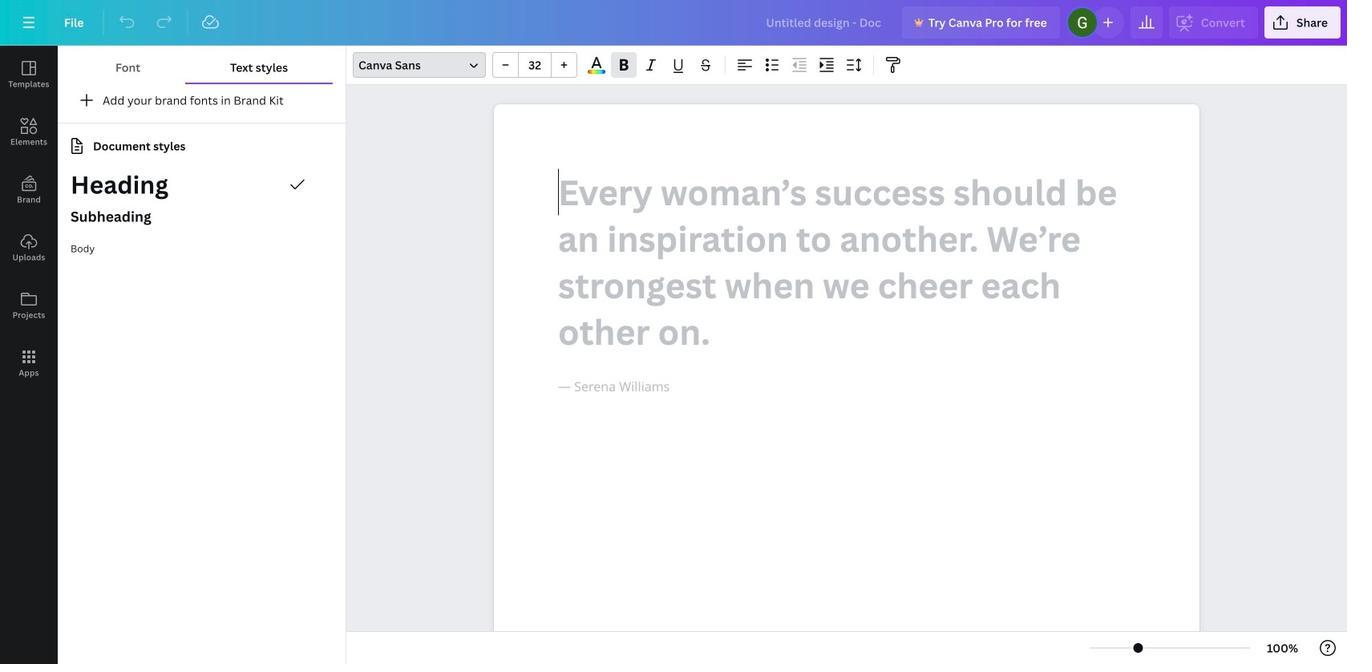 Task type: describe. For each thing, give the bounding box(es) containing it.
color range image
[[588, 70, 606, 74]]

Zoom button
[[1257, 635, 1309, 661]]

side panel tab list
[[0, 46, 58, 392]]



Task type: vqa. For each thing, say whether or not it's contained in the screenshot.
Side Panel 'tab list'
yes



Task type: locate. For each thing, give the bounding box(es) containing it.
group
[[493, 52, 578, 78]]

– – number field
[[524, 57, 546, 73]]

main menu bar
[[0, 0, 1348, 46]]

Design title text field
[[754, 6, 896, 39]]

None text field
[[494, 104, 1200, 664]]



